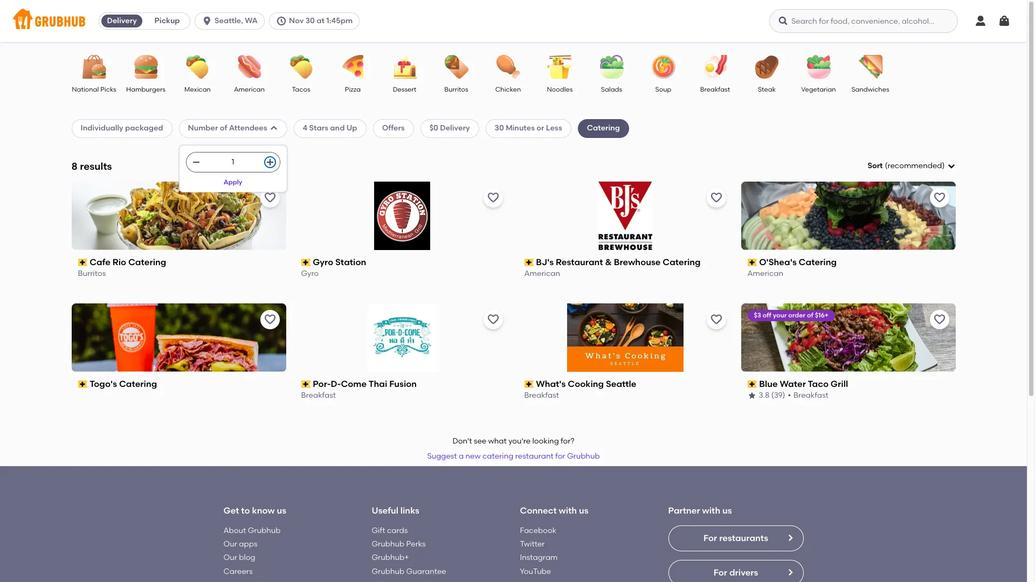 Task type: locate. For each thing, give the bounding box(es) containing it.
2 horizontal spatial american
[[747, 269, 783, 278]]

dessert
[[393, 86, 416, 93]]

links
[[400, 506, 419, 516]]

save this restaurant image for por-d-come thai fusion
[[487, 313, 499, 326]]

catering right brewhouse
[[663, 257, 701, 267]]

for restaurants
[[703, 533, 768, 543]]

perks
[[406, 540, 426, 549]]

american down american image
[[234, 86, 265, 93]]

o'shea's catering link
[[747, 256, 949, 269]]

svg image
[[998, 15, 1011, 27], [276, 16, 287, 26], [778, 16, 789, 26], [269, 124, 278, 133], [947, 162, 956, 170]]

subscription pass image
[[78, 259, 87, 266], [301, 259, 311, 266], [524, 259, 534, 266], [747, 259, 757, 266], [301, 381, 311, 388], [524, 381, 534, 388], [747, 381, 757, 388]]

burritos down cafe
[[78, 269, 106, 278]]

0 vertical spatial gyro
[[313, 257, 333, 267]]

subscription pass image left por-
[[301, 381, 311, 388]]

save this restaurant button for por-d-come thai fusion
[[483, 310, 503, 329]]

3.8 (39)
[[759, 391, 785, 400]]

breakfast down taco
[[794, 391, 828, 400]]

por-
[[313, 379, 331, 389]]

american
[[234, 86, 265, 93], [524, 269, 560, 278], [747, 269, 783, 278]]

burritos down burritos image
[[444, 86, 468, 93]]

delivery button
[[99, 12, 145, 30]]

1 with from the left
[[559, 506, 577, 516]]

subscription pass image up "star icon"
[[747, 381, 757, 388]]

subscription pass image inside gyro station link
[[301, 259, 311, 266]]

american image
[[230, 55, 268, 79]]

grubhub down know
[[248, 526, 281, 535]]

none field inside 8 results main content
[[868, 161, 956, 172]]

1 horizontal spatial with
[[702, 506, 720, 516]]

save this restaurant button for bj's restaurant & brewhouse catering
[[706, 188, 726, 207]]

• breakfast
[[788, 391, 828, 400]]

0 horizontal spatial save this restaurant image
[[263, 191, 276, 204]]

right image inside for restaurants link
[[786, 534, 794, 542]]

for down partner with us at the right
[[703, 533, 717, 543]]

youtube
[[520, 567, 551, 576]]

for left drivers
[[714, 567, 727, 578]]

right image for for restaurants
[[786, 534, 794, 542]]

with for connect
[[559, 506, 577, 516]]

30 inside the nov 30 at 1:45pm button
[[305, 16, 315, 25]]

with
[[559, 506, 577, 516], [702, 506, 720, 516]]

us
[[277, 506, 286, 516], [579, 506, 588, 516], [722, 506, 732, 516]]

our apps link
[[223, 540, 257, 549]]

save this restaurant image for what's cooking seattle
[[710, 313, 723, 326]]

gyro left station
[[313, 257, 333, 267]]

catering
[[587, 124, 620, 133], [128, 257, 166, 267], [663, 257, 701, 267], [799, 257, 837, 267], [119, 379, 157, 389]]

gyro for gyro
[[301, 269, 319, 278]]

delivery
[[107, 16, 137, 25], [440, 124, 470, 133]]

soup image
[[644, 55, 682, 79]]

with right partner
[[702, 506, 720, 516]]

a
[[459, 452, 464, 461]]

subscription pass image inside the bj's restaurant & brewhouse catering "link"
[[524, 259, 534, 266]]

individually
[[81, 124, 123, 133]]

about grubhub link
[[223, 526, 281, 535]]

blue water taco grill
[[759, 379, 848, 389]]

dessert image
[[386, 55, 423, 79]]

save this restaurant image
[[263, 191, 276, 204], [710, 313, 723, 326], [933, 313, 946, 326]]

nov
[[289, 16, 304, 25]]

suggest a new catering restaurant for grubhub button
[[422, 447, 605, 466]]

none field containing sort
[[868, 161, 956, 172]]

gift cards link
[[372, 526, 408, 535]]

1 horizontal spatial of
[[807, 311, 813, 319]]

3.8
[[759, 391, 769, 400]]

grill
[[831, 379, 848, 389]]

subscription pass image left bj's
[[524, 259, 534, 266]]

packaged
[[125, 124, 163, 133]]

svg image
[[974, 15, 987, 27], [202, 16, 212, 26], [192, 158, 200, 167], [266, 158, 274, 167]]

0 horizontal spatial us
[[277, 506, 286, 516]]

o'shea's catering logo image
[[741, 182, 956, 250]]

chicken image
[[489, 55, 527, 79]]

0 vertical spatial of
[[220, 124, 227, 133]]

burritos
[[444, 86, 468, 93], [78, 269, 106, 278]]

gyro for gyro station
[[313, 257, 333, 267]]

less
[[546, 124, 562, 133]]

0 vertical spatial delivery
[[107, 16, 137, 25]]

for for for drivers
[[714, 567, 727, 578]]

taco
[[808, 379, 829, 389]]

grubhub down for?
[[567, 452, 600, 461]]

save this restaurant image for gyro station
[[487, 191, 499, 204]]

youtube link
[[520, 567, 551, 576]]

1 right image from the top
[[786, 534, 794, 542]]

thai
[[369, 379, 387, 389]]

tacos image
[[282, 55, 320, 79]]

1 vertical spatial right image
[[786, 568, 794, 577]]

cooking
[[568, 379, 604, 389]]

breakfast down what's
[[524, 391, 559, 400]]

30 left minutes
[[495, 124, 504, 133]]

chicken
[[495, 86, 521, 93]]

subscription pass image inside o'shea's catering link
[[747, 259, 757, 266]]

delivery inside 8 results main content
[[440, 124, 470, 133]]

1 horizontal spatial american
[[524, 269, 560, 278]]

national picks
[[72, 86, 116, 93]]

soup
[[655, 86, 671, 93]]

get to know us
[[223, 506, 286, 516]]

vegetarian image
[[800, 55, 837, 79]]

subscription pass image inside blue water taco grill link
[[747, 381, 757, 388]]

off
[[763, 311, 771, 319]]

o'shea's
[[759, 257, 797, 267]]

with right connect
[[559, 506, 577, 516]]

blue water taco grill logo image
[[741, 303, 956, 372]]

delivery inside "button"
[[107, 16, 137, 25]]

sort
[[868, 161, 883, 170]]

1 horizontal spatial 30
[[495, 124, 504, 133]]

subscription pass image for what's cooking seattle
[[524, 381, 534, 388]]

1 vertical spatial for
[[714, 567, 727, 578]]

0 vertical spatial right image
[[786, 534, 794, 542]]

save this restaurant image for cafe rio catering
[[263, 191, 276, 204]]

our up 'careers' link in the left of the page
[[223, 553, 237, 562]]

svg image inside field
[[947, 162, 956, 170]]

0 horizontal spatial 30
[[305, 16, 315, 25]]

subscription pass image for bj's restaurant & brewhouse catering
[[524, 259, 534, 266]]

to
[[241, 506, 250, 516]]

our down about
[[223, 540, 237, 549]]

what
[[488, 437, 507, 446]]

delivery right '$0'
[[440, 124, 470, 133]]

0 horizontal spatial burritos
[[78, 269, 106, 278]]

pizza
[[345, 86, 361, 93]]

2 with from the left
[[702, 506, 720, 516]]

svg image inside the nov 30 at 1:45pm button
[[276, 16, 287, 26]]

delivery left pickup
[[107, 16, 137, 25]]

subscription pass image
[[78, 381, 87, 388]]

picks
[[100, 86, 116, 93]]

subscription pass image inside por-d-come thai fusion link
[[301, 381, 311, 388]]

1 vertical spatial our
[[223, 553, 237, 562]]

us right connect
[[579, 506, 588, 516]]

right image right restaurants
[[786, 534, 794, 542]]

breakfast
[[700, 86, 730, 93], [301, 391, 336, 400], [524, 391, 559, 400], [794, 391, 828, 400]]

2 our from the top
[[223, 553, 237, 562]]

1 horizontal spatial us
[[579, 506, 588, 516]]

blue
[[759, 379, 778, 389]]

30 left at
[[305, 16, 315, 25]]

0 vertical spatial burritos
[[444, 86, 468, 93]]

cafe
[[90, 257, 110, 267]]

right image
[[786, 534, 794, 542], [786, 568, 794, 577]]

seattle, wa button
[[195, 12, 269, 30]]

&
[[605, 257, 612, 267]]

individually packaged
[[81, 124, 163, 133]]

for drivers link
[[668, 560, 804, 582]]

por-d-come thai fusion
[[313, 379, 417, 389]]

1 vertical spatial 30
[[495, 124, 504, 133]]

Input item quantity number field
[[206, 153, 260, 172]]

sandwiches image
[[851, 55, 889, 79]]

1 vertical spatial delivery
[[440, 124, 470, 133]]

2 right image from the top
[[786, 568, 794, 577]]

2 horizontal spatial us
[[722, 506, 732, 516]]

fusion
[[389, 379, 417, 389]]

subscription pass image inside cafe rio catering link
[[78, 259, 87, 266]]

salads image
[[593, 55, 630, 79]]

2 us from the left
[[579, 506, 588, 516]]

offers
[[382, 124, 405, 133]]

1 horizontal spatial burritos
[[444, 86, 468, 93]]

gyro station link
[[301, 256, 503, 269]]

30 inside 8 results main content
[[495, 124, 504, 133]]

for
[[703, 533, 717, 543], [714, 567, 727, 578]]

subscription pass image left "gyro station"
[[301, 259, 311, 266]]

subscription pass image left what's
[[524, 381, 534, 388]]

0 vertical spatial 30
[[305, 16, 315, 25]]

svg image inside seattle, wa button
[[202, 16, 212, 26]]

1 horizontal spatial save this restaurant image
[[710, 313, 723, 326]]

subscription pass image left cafe
[[78, 259, 87, 266]]

know
[[252, 506, 275, 516]]

us for partner with us
[[722, 506, 732, 516]]

grubhub down gift cards link
[[372, 540, 404, 549]]

american down bj's
[[524, 269, 560, 278]]

3 us from the left
[[722, 506, 732, 516]]

subscription pass image inside what's cooking seattle link
[[524, 381, 534, 388]]

1 vertical spatial gyro
[[301, 269, 319, 278]]

us for connect with us
[[579, 506, 588, 516]]

0 horizontal spatial delivery
[[107, 16, 137, 25]]

0 vertical spatial our
[[223, 540, 237, 549]]

seattle,
[[215, 16, 243, 25]]

of left the $16+
[[807, 311, 813, 319]]

us up the for restaurants
[[722, 506, 732, 516]]

see
[[474, 437, 486, 446]]

1 vertical spatial burritos
[[78, 269, 106, 278]]

30 minutes or less
[[495, 124, 562, 133]]

save this restaurant image
[[487, 191, 499, 204], [710, 191, 723, 204], [933, 191, 946, 204], [263, 313, 276, 326], [487, 313, 499, 326]]

american down o'shea's
[[747, 269, 783, 278]]

0 vertical spatial for
[[703, 533, 717, 543]]

subscription pass image left o'shea's
[[747, 259, 757, 266]]

right image right drivers
[[786, 568, 794, 577]]

1 horizontal spatial delivery
[[440, 124, 470, 133]]

1 our from the top
[[223, 540, 237, 549]]

facebook twitter instagram youtube
[[520, 526, 558, 576]]

catering
[[482, 452, 513, 461]]

come
[[341, 379, 367, 389]]

catering inside "link"
[[663, 257, 701, 267]]

grubhub+ link
[[372, 553, 409, 562]]

recommended
[[888, 161, 942, 170]]

None field
[[868, 161, 956, 172]]

up
[[346, 124, 357, 133]]

for
[[555, 452, 565, 461]]

gyro down "gyro station"
[[301, 269, 319, 278]]

2 horizontal spatial save this restaurant image
[[933, 313, 946, 326]]

gyro station logo image
[[374, 182, 430, 250]]

guarantee
[[406, 567, 446, 576]]

connect with us
[[520, 506, 588, 516]]

0 horizontal spatial with
[[559, 506, 577, 516]]

or
[[537, 124, 544, 133]]

careers link
[[223, 567, 253, 576]]

suggest a new catering restaurant for grubhub
[[427, 452, 600, 461]]

(39)
[[771, 391, 785, 400]]

stars
[[309, 124, 328, 133]]

1 vertical spatial of
[[807, 311, 813, 319]]

o'shea's catering
[[759, 257, 837, 267]]

right image inside the for drivers link
[[786, 568, 794, 577]]

us right know
[[277, 506, 286, 516]]

of right number
[[220, 124, 227, 133]]



Task type: describe. For each thing, give the bounding box(es) containing it.
d-
[[331, 379, 341, 389]]

•
[[788, 391, 791, 400]]

$0 delivery
[[429, 124, 470, 133]]

steak image
[[748, 55, 786, 79]]

partner with us
[[668, 506, 732, 516]]

don't see what you're looking for?
[[453, 437, 574, 446]]

for drivers
[[714, 567, 758, 578]]

instagram link
[[520, 553, 558, 562]]

what's cooking seattle logo image
[[567, 303, 683, 372]]

facebook link
[[520, 526, 556, 535]]

minutes
[[506, 124, 535, 133]]

catering right o'shea's
[[799, 257, 837, 267]]

restaurant
[[515, 452, 554, 461]]

4
[[303, 124, 307, 133]]

gyro station
[[313, 257, 366, 267]]

pizza image
[[334, 55, 372, 79]]

cafe rio catering
[[90, 257, 166, 267]]

twitter
[[520, 540, 545, 549]]

save this restaurant image for o'shea's catering
[[933, 191, 946, 204]]

apply button
[[219, 173, 247, 192]]

results
[[80, 160, 112, 172]]

for for for restaurants
[[703, 533, 717, 543]]

subscription pass image for blue water taco grill
[[747, 381, 757, 388]]

subscription pass image for por-d-come thai fusion
[[301, 381, 311, 388]]

burritos image
[[437, 55, 475, 79]]

bj's
[[536, 257, 554, 267]]

grubhub perks link
[[372, 540, 426, 549]]

save this restaurant button for gyro station
[[483, 188, 503, 207]]

Search for food, convenience, alcohol... search field
[[769, 9, 958, 33]]

pickup button
[[145, 12, 190, 30]]

wa
[[245, 16, 258, 25]]

por-d-come thai fusion logo image
[[368, 303, 436, 372]]

$0
[[429, 124, 438, 133]]

catering right rio
[[128, 257, 166, 267]]

drivers
[[729, 567, 758, 578]]

4 stars and up
[[303, 124, 357, 133]]

cafe rio catering link
[[78, 256, 280, 269]]

breakfast down por-
[[301, 391, 336, 400]]

bj's restaurant & brewhouse catering
[[536, 257, 701, 267]]

grubhub+
[[372, 553, 409, 562]]

cafe rio catering logo image
[[71, 182, 286, 250]]

with for partner
[[702, 506, 720, 516]]

you're
[[508, 437, 531, 446]]

1 us from the left
[[277, 506, 286, 516]]

$3
[[754, 311, 761, 319]]

catering right togo's
[[119, 379, 157, 389]]

breakfast image
[[696, 55, 734, 79]]

8
[[71, 160, 78, 172]]

right image for for drivers
[[786, 568, 794, 577]]

gift cards grubhub perks grubhub+ grubhub guarantee
[[372, 526, 446, 576]]

save this restaurant button for what's cooking seattle
[[706, 310, 726, 329]]

gift
[[372, 526, 385, 535]]

bj's restaurant & brewhouse catering link
[[524, 256, 726, 269]]

blog
[[239, 553, 255, 562]]

about
[[223, 526, 246, 535]]

suggest
[[427, 452, 457, 461]]

save this restaurant button for o'shea's catering
[[930, 188, 949, 207]]

national picks image
[[75, 55, 113, 79]]

facebook
[[520, 526, 556, 535]]

subscription pass image for o'shea's catering
[[747, 259, 757, 266]]

noodles image
[[541, 55, 579, 79]]

subscription pass image for cafe rio catering
[[78, 259, 87, 266]]

8 results main content
[[0, 42, 1027, 582]]

apply
[[224, 179, 242, 186]]

togo's catering link
[[78, 378, 280, 390]]

0 horizontal spatial of
[[220, 124, 227, 133]]

steak
[[758, 86, 776, 93]]

apps
[[239, 540, 257, 549]]

what's
[[536, 379, 566, 389]]

main navigation navigation
[[0, 0, 1027, 42]]

get
[[223, 506, 239, 516]]

your
[[773, 311, 787, 319]]

tacos
[[292, 86, 310, 93]]

useful
[[372, 506, 398, 516]]

water
[[780, 379, 806, 389]]

brewhouse
[[614, 257, 661, 267]]

useful links
[[372, 506, 419, 516]]

american for bj's restaurant & brewhouse catering
[[524, 269, 560, 278]]

seattle, wa
[[215, 16, 258, 25]]

at
[[317, 16, 325, 25]]

save this restaurant button for cafe rio catering
[[260, 188, 280, 207]]

mexican
[[184, 86, 211, 93]]

what's cooking seattle link
[[524, 378, 726, 390]]

bj's restaurant & brewhouse catering logo image
[[598, 182, 652, 250]]

salads
[[601, 86, 622, 93]]

vegetarian
[[801, 86, 836, 93]]

0 horizontal spatial american
[[234, 86, 265, 93]]

don't
[[453, 437, 472, 446]]

cards
[[387, 526, 408, 535]]

for restaurants link
[[668, 525, 804, 551]]

togo's
[[90, 379, 117, 389]]

breakfast down the 'breakfast' "image"
[[700, 86, 730, 93]]

(
[[885, 161, 888, 170]]

subscription pass image for gyro station
[[301, 259, 311, 266]]

hamburgers image
[[127, 55, 165, 79]]

grubhub inside about grubhub our apps our blog careers
[[248, 526, 281, 535]]

american for o'shea's catering
[[747, 269, 783, 278]]

about grubhub our apps our blog careers
[[223, 526, 281, 576]]

star icon image
[[747, 392, 756, 400]]

new
[[465, 452, 481, 461]]

national
[[72, 86, 99, 93]]

mexican image
[[179, 55, 216, 79]]

grubhub down grubhub+ link
[[372, 567, 404, 576]]

por-d-come thai fusion link
[[301, 378, 503, 390]]

save this restaurant image for bj's restaurant & brewhouse catering
[[710, 191, 723, 204]]

twitter link
[[520, 540, 545, 549]]

nov 30 at 1:45pm
[[289, 16, 353, 25]]

$16+
[[815, 311, 829, 319]]

catering down "salads"
[[587, 124, 620, 133]]

instagram
[[520, 553, 558, 562]]

)
[[942, 161, 945, 170]]

togo's catering logo image
[[71, 303, 286, 372]]

grubhub guarantee link
[[372, 567, 446, 576]]

grubhub inside button
[[567, 452, 600, 461]]

careers
[[223, 567, 253, 576]]

noodles
[[547, 86, 573, 93]]



Task type: vqa. For each thing, say whether or not it's contained in the screenshot.
Delivery to the left
yes



